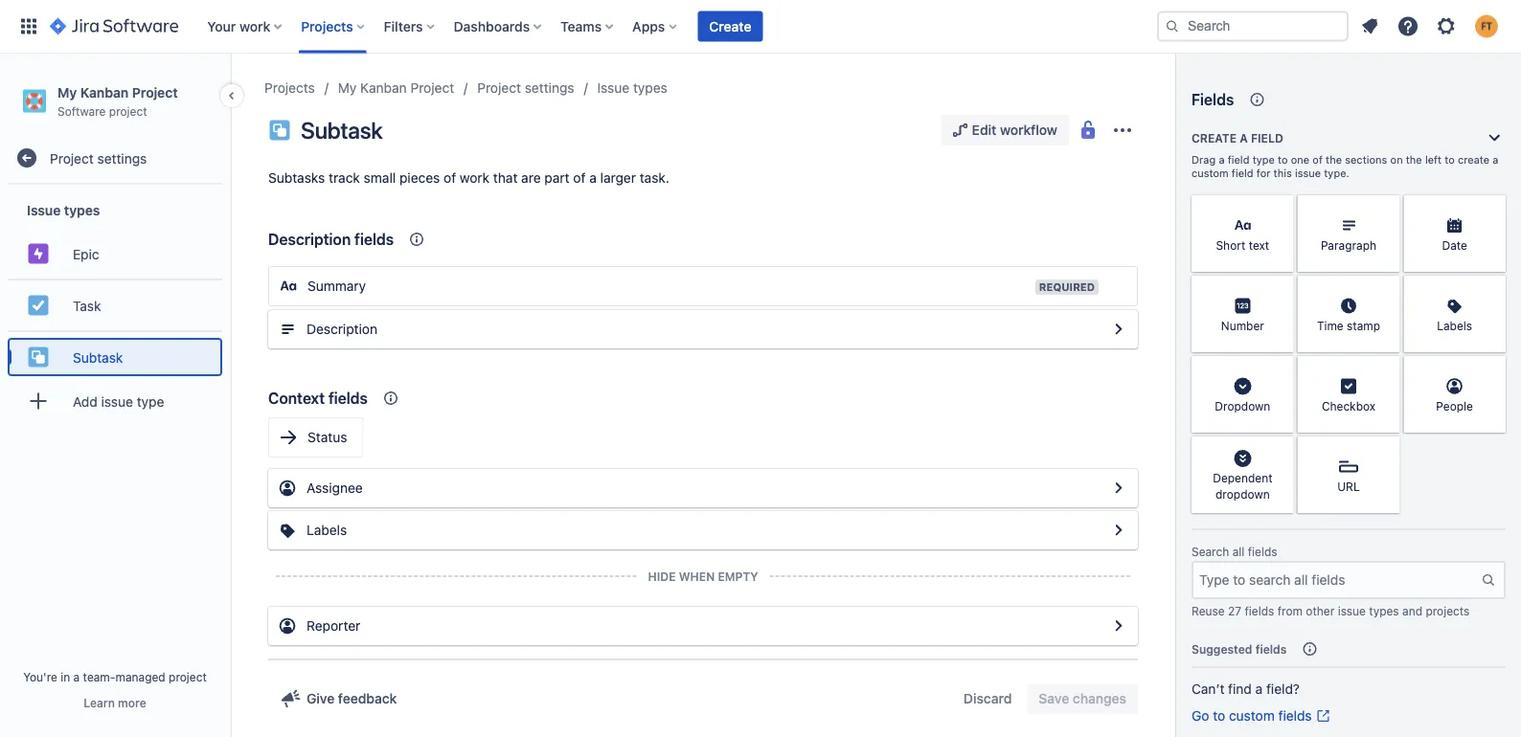 Task type: describe. For each thing, give the bounding box(es) containing it.
left
[[1426, 154, 1442, 166]]

my for my kanban project
[[338, 80, 357, 96]]

hide when empty
[[648, 570, 759, 584]]

dependent dropdown
[[1213, 472, 1273, 502]]

type inside 'button'
[[137, 394, 164, 409]]

text
[[1249, 239, 1270, 252]]

open field configuration image for assignee
[[1108, 477, 1131, 500]]

projects button
[[295, 11, 372, 42]]

fields left more information about the context fields image
[[355, 230, 394, 249]]

more options image
[[1112, 119, 1135, 142]]

kanban for my kanban project
[[360, 80, 407, 96]]

subtask inside group
[[73, 350, 123, 365]]

feedback
[[338, 691, 397, 707]]

field?
[[1267, 682, 1300, 698]]

more information image for date
[[1482, 197, 1505, 220]]

can't
[[1192, 682, 1225, 698]]

workflow
[[1000, 122, 1058, 138]]

subtask link
[[8, 338, 222, 377]]

1 horizontal spatial to
[[1278, 154, 1289, 166]]

settings image
[[1436, 15, 1459, 38]]

other
[[1307, 605, 1335, 618]]

more information image for people
[[1482, 358, 1505, 381]]

summary
[[308, 278, 366, 294]]

search
[[1192, 546, 1230, 559]]

learn more
[[84, 697, 146, 710]]

teams
[[561, 18, 602, 34]]

assignee
[[307, 481, 363, 496]]

search image
[[1165, 19, 1181, 34]]

subtasks
[[268, 170, 325, 186]]

reuse
[[1192, 605, 1225, 618]]

more information about the context fields image
[[405, 228, 428, 251]]

0 vertical spatial project settings link
[[477, 77, 575, 100]]

filters button
[[378, 11, 442, 42]]

1 horizontal spatial subtask
[[301, 117, 383, 144]]

my kanban project software project
[[57, 84, 178, 118]]

time
[[1318, 319, 1344, 332]]

fields
[[1192, 91, 1235, 109]]

Search field
[[1158, 11, 1349, 42]]

learn more button
[[84, 696, 146, 711]]

issue type icon image
[[268, 119, 291, 142]]

projects for the projects popup button
[[301, 18, 353, 34]]

issue inside 'button'
[[101, 394, 133, 409]]

that
[[493, 170, 518, 186]]

add issue type image
[[27, 390, 50, 413]]

1 horizontal spatial of
[[573, 170, 586, 186]]

more information image for dropdown
[[1269, 358, 1292, 381]]

project inside my kanban project software project
[[109, 104, 147, 118]]

this link will be opened in a new tab image
[[1316, 709, 1332, 724]]

sections
[[1346, 154, 1388, 166]]

suggested fields
[[1192, 643, 1287, 656]]

create
[[1459, 154, 1490, 166]]

0 horizontal spatial to
[[1213, 709, 1226, 724]]

group containing issue types
[[8, 185, 222, 432]]

a right find
[[1256, 682, 1263, 698]]

track
[[329, 170, 360, 186]]

1 vertical spatial project settings link
[[8, 139, 222, 177]]

apps
[[633, 18, 665, 34]]

open field configuration image for labels
[[1108, 519, 1131, 542]]

software
[[57, 104, 106, 118]]

0 vertical spatial project settings
[[477, 80, 575, 96]]

of inside drag a field type to one of the sections on the left to create a custom field for this issue type.
[[1313, 154, 1323, 166]]

task
[[73, 298, 101, 314]]

find
[[1229, 682, 1252, 698]]

work inside dropdown button
[[240, 18, 270, 34]]

description button
[[268, 310, 1138, 349]]

stamp
[[1347, 319, 1381, 332]]

context
[[268, 390, 325, 408]]

more information image for dependent dropdown
[[1269, 439, 1292, 462]]

and
[[1403, 605, 1423, 618]]

a right create
[[1493, 154, 1499, 166]]

notifications image
[[1359, 15, 1382, 38]]

a down more information about the fields image
[[1240, 131, 1248, 145]]

epic link
[[8, 235, 222, 273]]

a right drag
[[1219, 154, 1225, 166]]

apps button
[[627, 11, 685, 42]]

my for my kanban project software project
[[57, 84, 77, 100]]

learn
[[84, 697, 115, 710]]

give feedback button
[[268, 684, 409, 715]]

date
[[1443, 239, 1468, 252]]

1 the from the left
[[1326, 154, 1343, 166]]

more information image for labels
[[1482, 278, 1505, 301]]

issue types link
[[598, 77, 668, 100]]

banner containing your work
[[0, 0, 1522, 54]]

go to custom fields link
[[1192, 707, 1332, 726]]

small
[[364, 170, 396, 186]]

appswitcher icon image
[[17, 15, 40, 38]]

1 vertical spatial custom
[[1229, 709, 1275, 724]]

checkbox
[[1322, 400, 1376, 413]]

27
[[1229, 605, 1242, 618]]

time stamp
[[1318, 319, 1381, 332]]

larger
[[600, 170, 636, 186]]

my kanban project link
[[338, 77, 454, 100]]

more information image for checkbox
[[1376, 358, 1399, 381]]

Type to search all fields text field
[[1194, 563, 1482, 598]]

filters
[[384, 18, 423, 34]]

add issue type
[[73, 394, 164, 409]]

subtasks track small pieces of work that are part of a larger task.
[[268, 170, 670, 186]]

people
[[1437, 400, 1474, 413]]

go to custom fields
[[1192, 709, 1313, 724]]

managed
[[115, 671, 165, 684]]

more
[[118, 697, 146, 710]]

fields left more information about the suggested fields image on the right of page
[[1256, 643, 1287, 656]]

url
[[1338, 480, 1361, 493]]

labels inside button
[[307, 523, 347, 539]]

your work
[[207, 18, 270, 34]]

reporter
[[307, 619, 361, 634]]

issue inside drag a field type to one of the sections on the left to create a custom field for this issue type.
[[1296, 167, 1322, 180]]

my kanban project
[[338, 80, 454, 96]]

all
[[1233, 546, 1245, 559]]

1 horizontal spatial labels
[[1438, 319, 1473, 332]]

your work button
[[201, 11, 290, 42]]

field for create
[[1252, 131, 1284, 145]]

in
[[61, 671, 70, 684]]

description fields
[[268, 230, 394, 249]]

fields left more information about the context fields icon
[[329, 390, 368, 408]]

a right in
[[73, 671, 80, 684]]

help image
[[1397, 15, 1420, 38]]

description for description fields
[[268, 230, 351, 249]]

number
[[1222, 319, 1265, 332]]

edit workflow button
[[942, 115, 1069, 146]]



Task type: locate. For each thing, give the bounding box(es) containing it.
edit
[[972, 122, 997, 138]]

types left and
[[1370, 605, 1400, 618]]

0 horizontal spatial more information image
[[1269, 439, 1292, 462]]

0 vertical spatial subtask
[[301, 117, 383, 144]]

issue down teams dropdown button
[[598, 80, 630, 96]]

2 horizontal spatial to
[[1445, 154, 1456, 166]]

description inside button
[[307, 322, 378, 337]]

give feedback
[[307, 691, 397, 707]]

issue inside the issue types link
[[598, 80, 630, 96]]

hide
[[648, 570, 676, 584]]

project settings
[[477, 80, 575, 96], [50, 150, 147, 166]]

2 horizontal spatial more information image
[[1482, 358, 1505, 381]]

projects
[[301, 18, 353, 34], [264, 80, 315, 96]]

fields left the this link will be opened in a new tab image
[[1279, 709, 1313, 724]]

0 vertical spatial project
[[109, 104, 147, 118]]

more information image for paragraph
[[1376, 197, 1399, 220]]

group
[[8, 185, 222, 432]]

add
[[73, 394, 98, 409]]

0 horizontal spatial settings
[[97, 150, 147, 166]]

2 vertical spatial field
[[1232, 167, 1254, 180]]

0 vertical spatial types
[[633, 80, 668, 96]]

open field configuration image inside labels button
[[1108, 519, 1131, 542]]

1 vertical spatial types
[[64, 202, 100, 218]]

subtask up "add"
[[73, 350, 123, 365]]

0 vertical spatial open field configuration image
[[1108, 519, 1131, 542]]

type
[[1253, 154, 1275, 166], [137, 394, 164, 409]]

2 open field configuration image from the top
[[1108, 615, 1131, 638]]

1 horizontal spatial issue
[[1296, 167, 1322, 180]]

more information image for number
[[1269, 278, 1292, 301]]

paragraph
[[1321, 239, 1377, 252]]

project settings link
[[477, 77, 575, 100], [8, 139, 222, 177]]

subtask up the track
[[301, 117, 383, 144]]

issue
[[598, 80, 630, 96], [27, 202, 61, 218]]

more information image for short text
[[1269, 197, 1292, 220]]

1 vertical spatial issue
[[27, 202, 61, 218]]

primary element
[[11, 0, 1158, 53]]

dropdown
[[1215, 400, 1271, 413]]

of
[[1313, 154, 1323, 166], [444, 170, 456, 186], [573, 170, 586, 186]]

2 open field configuration image from the top
[[1108, 477, 1131, 500]]

issue down one
[[1296, 167, 1322, 180]]

0 vertical spatial field
[[1252, 131, 1284, 145]]

0 horizontal spatial type
[[137, 394, 164, 409]]

this
[[1274, 167, 1293, 180]]

project settings link down my kanban project software project
[[8, 139, 222, 177]]

on
[[1391, 154, 1404, 166]]

your
[[207, 18, 236, 34]]

task link
[[8, 287, 222, 325]]

1 horizontal spatial types
[[633, 80, 668, 96]]

projects link
[[264, 77, 315, 100]]

0 vertical spatial custom
[[1192, 167, 1229, 180]]

of right part
[[573, 170, 586, 186]]

types for group containing issue types
[[64, 202, 100, 218]]

project settings down software
[[50, 150, 147, 166]]

subtask group
[[8, 331, 222, 383]]

project right software
[[109, 104, 147, 118]]

type up 'for'
[[1253, 154, 1275, 166]]

2 vertical spatial more information image
[[1269, 439, 1292, 462]]

type inside drag a field type to one of the sections on the left to create a custom field for this issue type.
[[1253, 154, 1275, 166]]

types inside group
[[64, 202, 100, 218]]

to up this
[[1278, 154, 1289, 166]]

2 vertical spatial types
[[1370, 605, 1400, 618]]

dashboards button
[[448, 11, 549, 42]]

of right pieces
[[444, 170, 456, 186]]

open field configuration image inside assignee "button"
[[1108, 477, 1131, 500]]

1 open field configuration image from the top
[[1108, 318, 1131, 341]]

1 horizontal spatial project
[[169, 671, 207, 684]]

my inside my kanban project link
[[338, 80, 357, 96]]

0 vertical spatial labels
[[1438, 319, 1473, 332]]

1 vertical spatial projects
[[264, 80, 315, 96]]

1 vertical spatial settings
[[97, 150, 147, 166]]

0 vertical spatial issue types
[[598, 80, 668, 96]]

0 horizontal spatial issue
[[27, 202, 61, 218]]

fields right all
[[1248, 546, 1278, 559]]

part
[[545, 170, 570, 186]]

1 vertical spatial labels
[[307, 523, 347, 539]]

0 horizontal spatial kanban
[[80, 84, 129, 100]]

0 vertical spatial type
[[1253, 154, 1275, 166]]

to right go
[[1213, 709, 1226, 724]]

more information image
[[1376, 278, 1399, 301], [1482, 358, 1505, 381], [1269, 439, 1292, 462]]

from
[[1278, 605, 1303, 618]]

custom down can't find a field?
[[1229, 709, 1275, 724]]

create a field
[[1192, 131, 1284, 145]]

fields
[[355, 230, 394, 249], [329, 390, 368, 408], [1248, 546, 1278, 559], [1245, 605, 1275, 618], [1256, 643, 1287, 656], [1279, 709, 1313, 724]]

1 horizontal spatial project settings
[[477, 80, 575, 96]]

1 open field configuration image from the top
[[1108, 519, 1131, 542]]

task.
[[640, 170, 670, 186]]

issue for group containing issue types
[[27, 202, 61, 218]]

0 vertical spatial projects
[[301, 18, 353, 34]]

the
[[1326, 154, 1343, 166], [1407, 154, 1423, 166]]

0 horizontal spatial the
[[1326, 154, 1343, 166]]

0 horizontal spatial project settings
[[50, 150, 147, 166]]

1 horizontal spatial kanban
[[360, 80, 407, 96]]

open field configuration image for reporter
[[1108, 615, 1131, 638]]

project
[[109, 104, 147, 118], [169, 671, 207, 684]]

1 vertical spatial description
[[307, 322, 378, 337]]

add issue type button
[[8, 383, 222, 421]]

projects up issue type icon
[[264, 80, 315, 96]]

1 horizontal spatial my
[[338, 80, 357, 96]]

a left larger
[[590, 170, 597, 186]]

empty
[[718, 570, 759, 584]]

more information about the fields image
[[1246, 88, 1269, 111]]

type.
[[1325, 167, 1350, 180]]

1 horizontal spatial issue types
[[598, 80, 668, 96]]

field for drag
[[1228, 154, 1250, 166]]

description up summary
[[268, 230, 351, 249]]

create button
[[698, 11, 763, 42]]

issue up the epic link
[[27, 202, 61, 218]]

my up software
[[57, 84, 77, 100]]

the right on
[[1407, 154, 1423, 166]]

you're in a team-managed project
[[23, 671, 207, 684]]

project settings down dashboards popup button on the top left of page
[[477, 80, 575, 96]]

0 horizontal spatial create
[[709, 18, 752, 34]]

labels
[[1438, 319, 1473, 332], [307, 523, 347, 539]]

more information image for time stamp
[[1376, 278, 1399, 301]]

more information image
[[1269, 197, 1292, 220], [1376, 197, 1399, 220], [1482, 197, 1505, 220], [1269, 278, 1292, 301], [1482, 278, 1505, 301], [1269, 358, 1292, 381], [1376, 358, 1399, 381]]

teams button
[[555, 11, 621, 42]]

create right apps dropdown button
[[709, 18, 752, 34]]

work right your
[[240, 18, 270, 34]]

you're
[[23, 671, 57, 684]]

drag
[[1192, 154, 1216, 166]]

type down subtask link
[[137, 394, 164, 409]]

jira software image
[[50, 15, 178, 38], [50, 15, 178, 38]]

subtask
[[301, 117, 383, 144], [73, 350, 123, 365]]

short text
[[1217, 239, 1270, 252]]

2 horizontal spatial types
[[1370, 605, 1400, 618]]

0 vertical spatial settings
[[525, 80, 575, 96]]

open field configuration image
[[1108, 519, 1131, 542], [1108, 615, 1131, 638]]

a
[[1240, 131, 1248, 145], [1219, 154, 1225, 166], [1493, 154, 1499, 166], [590, 170, 597, 186], [73, 671, 80, 684], [1256, 682, 1263, 698]]

field down create a field
[[1228, 154, 1250, 166]]

kanban up software
[[80, 84, 129, 100]]

pieces
[[400, 170, 440, 186]]

0 horizontal spatial issue
[[101, 394, 133, 409]]

1 vertical spatial issue
[[101, 394, 133, 409]]

go
[[1192, 709, 1210, 724]]

issue types down apps at the left top of page
[[598, 80, 668, 96]]

projects inside popup button
[[301, 18, 353, 34]]

when
[[679, 570, 715, 584]]

1 horizontal spatial project settings link
[[477, 77, 575, 100]]

discard button
[[952, 684, 1024, 715]]

2 horizontal spatial issue
[[1338, 605, 1367, 618]]

0 vertical spatial open field configuration image
[[1108, 318, 1131, 341]]

banner
[[0, 0, 1522, 54]]

one
[[1292, 154, 1310, 166]]

settings down my kanban project software project
[[97, 150, 147, 166]]

the up type.
[[1326, 154, 1343, 166]]

1 vertical spatial field
[[1228, 154, 1250, 166]]

0 horizontal spatial subtask
[[73, 350, 123, 365]]

field left 'for'
[[1232, 167, 1254, 180]]

types up epic
[[64, 202, 100, 218]]

issue inside group
[[27, 202, 61, 218]]

dependent
[[1213, 472, 1273, 485]]

issue types
[[598, 80, 668, 96], [27, 202, 100, 218]]

projects up projects link
[[301, 18, 353, 34]]

1 vertical spatial work
[[460, 170, 490, 186]]

0 horizontal spatial types
[[64, 202, 100, 218]]

work left the "that"
[[460, 170, 490, 186]]

to right left
[[1445, 154, 1456, 166]]

open field configuration image inside description button
[[1108, 318, 1131, 341]]

issue right other
[[1338, 605, 1367, 618]]

suggested
[[1192, 643, 1253, 656]]

edit workflow
[[972, 122, 1058, 138]]

1 vertical spatial issue types
[[27, 202, 100, 218]]

kanban for my kanban project software project
[[80, 84, 129, 100]]

0 horizontal spatial issue types
[[27, 202, 100, 218]]

create for create a field
[[1192, 131, 1237, 145]]

2 horizontal spatial of
[[1313, 154, 1323, 166]]

settings
[[525, 80, 575, 96], [97, 150, 147, 166]]

0 horizontal spatial labels
[[307, 523, 347, 539]]

2 the from the left
[[1407, 154, 1423, 166]]

description for description
[[307, 322, 378, 337]]

issue right "add"
[[101, 394, 133, 409]]

1 vertical spatial subtask
[[73, 350, 123, 365]]

settings down teams on the left
[[525, 80, 575, 96]]

1 vertical spatial type
[[137, 394, 164, 409]]

give
[[307, 691, 335, 707]]

0 vertical spatial description
[[268, 230, 351, 249]]

custom down drag
[[1192, 167, 1229, 180]]

open field configuration image for description
[[1108, 318, 1131, 341]]

0 vertical spatial work
[[240, 18, 270, 34]]

issue types up epic
[[27, 202, 100, 218]]

projects for projects link
[[264, 80, 315, 96]]

labels button
[[268, 512, 1138, 550]]

field up 'for'
[[1252, 131, 1284, 145]]

team-
[[83, 671, 115, 684]]

types for the issue types link
[[633, 80, 668, 96]]

custom
[[1192, 167, 1229, 180], [1229, 709, 1275, 724]]

required
[[1040, 281, 1095, 294]]

for
[[1257, 167, 1271, 180]]

create inside button
[[709, 18, 752, 34]]

1 horizontal spatial settings
[[525, 80, 575, 96]]

0 vertical spatial issue
[[1296, 167, 1322, 180]]

1 horizontal spatial the
[[1407, 154, 1423, 166]]

1 horizontal spatial type
[[1253, 154, 1275, 166]]

status
[[308, 430, 347, 446]]

drag a field type to one of the sections on the left to create a custom field for this issue type.
[[1192, 154, 1499, 180]]

open field configuration image inside reporter button
[[1108, 615, 1131, 638]]

1 horizontal spatial work
[[460, 170, 490, 186]]

project right managed
[[169, 671, 207, 684]]

0 vertical spatial create
[[709, 18, 752, 34]]

project settings link down dashboards popup button on the top left of page
[[477, 77, 575, 100]]

reporter button
[[268, 608, 1138, 646]]

search all fields
[[1192, 546, 1278, 559]]

1 horizontal spatial issue
[[598, 80, 630, 96]]

field
[[1252, 131, 1284, 145], [1228, 154, 1250, 166], [1232, 167, 1254, 180]]

create up drag
[[1192, 131, 1237, 145]]

context fields
[[268, 390, 368, 408]]

assignee button
[[268, 470, 1138, 508]]

custom inside drag a field type to one of the sections on the left to create a custom field for this issue type.
[[1192, 167, 1229, 180]]

1 vertical spatial more information image
[[1482, 358, 1505, 381]]

1 horizontal spatial more information image
[[1376, 278, 1399, 301]]

1 vertical spatial project
[[169, 671, 207, 684]]

labels down assignee
[[307, 523, 347, 539]]

1 horizontal spatial create
[[1192, 131, 1237, 145]]

labels down date
[[1438, 319, 1473, 332]]

0 vertical spatial issue
[[598, 80, 630, 96]]

project inside my kanban project software project
[[132, 84, 178, 100]]

kanban down filters
[[360, 80, 407, 96]]

my
[[338, 80, 357, 96], [57, 84, 77, 100]]

types down apps dropdown button
[[633, 80, 668, 96]]

1 vertical spatial open field configuration image
[[1108, 615, 1131, 638]]

0 horizontal spatial of
[[444, 170, 456, 186]]

short
[[1217, 239, 1246, 252]]

fields right 27
[[1245, 605, 1275, 618]]

0 horizontal spatial work
[[240, 18, 270, 34]]

of right one
[[1313, 154, 1323, 166]]

0 horizontal spatial project settings link
[[8, 139, 222, 177]]

issue for the issue types link
[[598, 80, 630, 96]]

dropdown
[[1216, 488, 1270, 502]]

can't find a field?
[[1192, 682, 1300, 698]]

my inside my kanban project software project
[[57, 84, 77, 100]]

1 vertical spatial open field configuration image
[[1108, 477, 1131, 500]]

create for create
[[709, 18, 752, 34]]

kanban inside my kanban project software project
[[80, 84, 129, 100]]

open field configuration image
[[1108, 318, 1131, 341], [1108, 477, 1131, 500]]

2 vertical spatial issue
[[1338, 605, 1367, 618]]

0 vertical spatial more information image
[[1376, 278, 1399, 301]]

your profile and settings image
[[1476, 15, 1499, 38]]

my right projects link
[[338, 80, 357, 96]]

epic
[[73, 246, 99, 262]]

0 horizontal spatial my
[[57, 84, 77, 100]]

types
[[633, 80, 668, 96], [64, 202, 100, 218], [1370, 605, 1400, 618]]

0 horizontal spatial project
[[109, 104, 147, 118]]

more information about the context fields image
[[379, 387, 402, 410]]

discard
[[964, 691, 1012, 707]]

more information about the suggested fields image
[[1299, 638, 1322, 661]]

description down summary
[[307, 322, 378, 337]]

reuse 27 fields from other issue types and projects
[[1192, 605, 1470, 618]]

1 vertical spatial project settings
[[50, 150, 147, 166]]

1 vertical spatial create
[[1192, 131, 1237, 145]]



Task type: vqa. For each thing, say whether or not it's contained in the screenshot.


